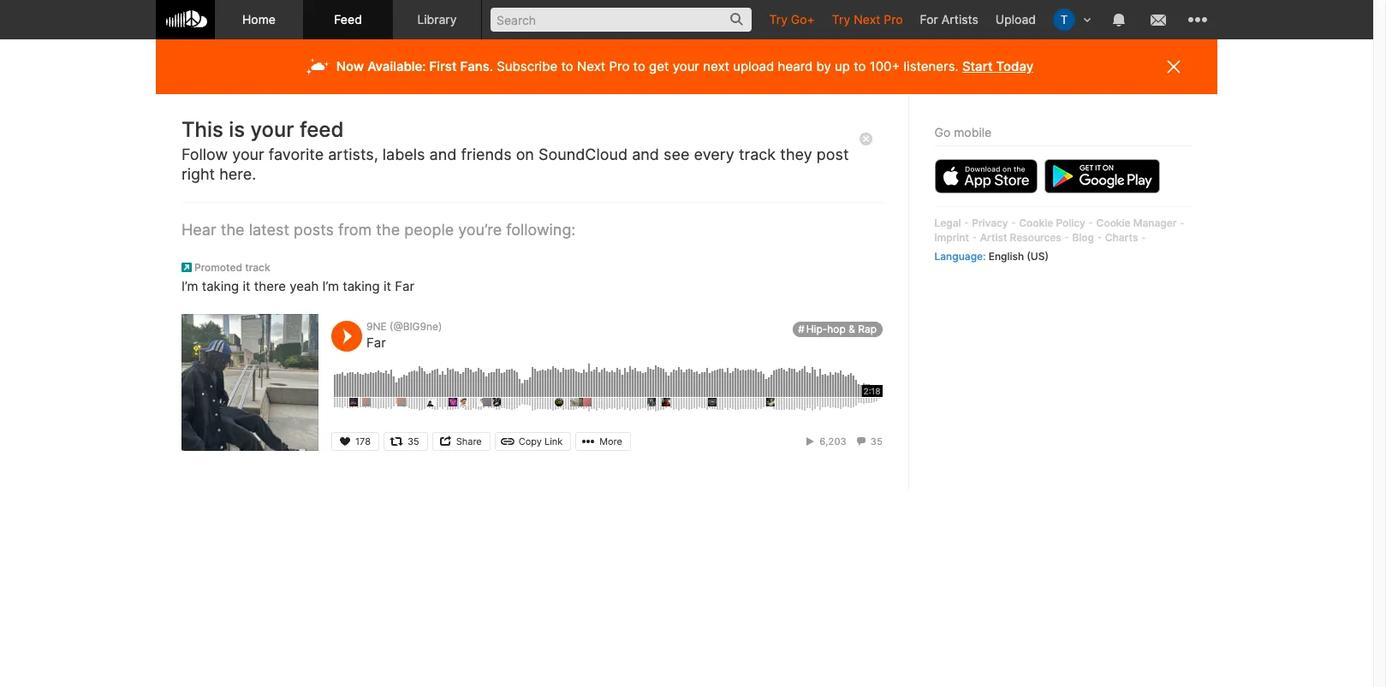 Task type: describe. For each thing, give the bounding box(es) containing it.
there
[[254, 278, 286, 295]]

people
[[404, 221, 454, 239]]

0 vertical spatial your
[[673, 58, 700, 75]]

⁃ right legal
[[965, 217, 970, 230]]

now available: first fans. subscribe to next pro to get your next upload heard by up to 100+ listeners. start today
[[336, 58, 1034, 75]]

2 taking from the left
[[343, 278, 380, 295]]

library link
[[393, 0, 482, 39]]

and see every track they post right here.
[[182, 146, 849, 184]]

pro inside try next pro link
[[884, 12, 903, 27]]

you're
[[458, 221, 502, 239]]

following:
[[506, 221, 576, 239]]

get
[[649, 58, 669, 75]]

hip-hop & rap
[[807, 323, 877, 336]]

see
[[664, 146, 690, 164]]

(us)
[[1028, 250, 1049, 263]]

friends
[[461, 146, 512, 164]]

upload link
[[987, 0, 1045, 39]]

post
[[817, 146, 849, 164]]

artist
[[981, 231, 1008, 244]]

for
[[920, 12, 938, 27]]

home
[[242, 12, 276, 27]]

100+
[[870, 58, 900, 75]]

privacy
[[973, 217, 1009, 230]]

share
[[456, 436, 482, 448]]

library
[[417, 12, 457, 27]]

9ne
[[367, 320, 387, 333]]

for artists link
[[912, 0, 987, 39]]

more button
[[576, 432, 631, 451]]

hip-
[[807, 323, 828, 336]]

follow your favorite artists, labels and friends on soundcloud
[[182, 146, 628, 164]]

artists,
[[328, 146, 378, 164]]

they
[[780, 146, 813, 164]]

far link
[[367, 335, 386, 351]]

legal
[[935, 217, 962, 230]]

upload
[[733, 58, 775, 75]]

far element
[[182, 314, 319, 451]]

heard
[[778, 58, 813, 75]]

2 it from the left
[[384, 278, 391, 295]]

go+
[[791, 12, 815, 27]]

fans.
[[460, 58, 493, 75]]

1 to from the left
[[561, 58, 574, 75]]

1 i'm from the left
[[182, 278, 198, 295]]

178
[[355, 436, 371, 448]]

favorite
[[269, 146, 324, 164]]

yeah
[[290, 278, 319, 295]]

⁃ up the 'artist resources' link
[[1012, 217, 1017, 230]]

imprint link
[[935, 231, 970, 244]]

subscribe
[[497, 58, 558, 75]]

2 the from the left
[[376, 221, 400, 239]]

cookie manager link
[[1097, 217, 1178, 230]]

artists
[[942, 12, 979, 27]]

share button
[[432, 432, 491, 451]]

labels
[[383, 146, 425, 164]]

copy link
[[519, 436, 563, 448]]

first
[[430, 58, 457, 75]]

hip-hop & rap link
[[793, 322, 883, 337]]

imprint
[[935, 231, 970, 244]]

35 inside track stats element
[[871, 436, 883, 448]]

home link
[[215, 0, 304, 39]]

2 vertical spatial your
[[232, 146, 264, 164]]

this
[[182, 117, 223, 142]]

language:
[[935, 250, 987, 263]]

⁃ down cookie manager link
[[1142, 231, 1147, 244]]

178 button
[[331, 432, 379, 451]]

far inside 9ne            (@big9ne) far
[[367, 335, 386, 351]]

charts
[[1106, 231, 1139, 244]]

rap
[[858, 323, 877, 336]]

right
[[182, 166, 215, 184]]

hear the latest posts from the people you're following:
[[182, 221, 576, 239]]

here.
[[219, 166, 256, 184]]

available:
[[368, 58, 426, 75]]

blog link
[[1073, 231, 1095, 244]]

latest
[[249, 221, 289, 239]]

follow
[[182, 146, 228, 164]]

copy
[[519, 436, 542, 448]]

from
[[338, 221, 372, 239]]

today
[[996, 58, 1034, 75]]

promoted
[[194, 261, 242, 274]]

3 to from the left
[[854, 58, 866, 75]]

promoted track i'm taking it there yeah i'm taking it far
[[182, 261, 415, 295]]

more
[[600, 436, 623, 448]]

english
[[989, 250, 1025, 263]]

try next pro link
[[824, 0, 912, 39]]

⁃ left artist
[[973, 231, 978, 244]]

Search search field
[[491, 8, 752, 32]]

hop
[[828, 323, 846, 336]]

⁃ right blog
[[1098, 231, 1103, 244]]

soundcloud
[[539, 146, 628, 164]]

35 link
[[854, 436, 883, 448]]

this is your feed
[[182, 117, 344, 142]]



Task type: locate. For each thing, give the bounding box(es) containing it.
and left see
[[632, 146, 659, 164]]

pro
[[884, 12, 903, 27], [609, 58, 630, 75]]

try go+ link
[[761, 0, 824, 39]]

⁃ down policy
[[1065, 231, 1070, 244]]

by
[[817, 58, 831, 75]]

legal ⁃ privacy ⁃ cookie policy ⁃ cookie manager ⁃ imprint ⁃ artist resources ⁃ blog ⁃ charts ⁃ language: english (us)
[[935, 217, 1186, 263]]

1 horizontal spatial to
[[633, 58, 646, 75]]

on
[[516, 146, 534, 164]]

next up '100+'
[[854, 12, 881, 27]]

2 to from the left
[[633, 58, 646, 75]]

link
[[545, 436, 563, 448]]

0 vertical spatial next
[[854, 12, 881, 27]]

try inside try next pro link
[[832, 12, 851, 27]]

9ne            (@big9ne) far
[[367, 320, 442, 351]]

track inside and see every track they post right here.
[[739, 146, 776, 164]]

&
[[849, 323, 855, 336]]

start
[[963, 58, 993, 75]]

1 vertical spatial next
[[577, 58, 606, 75]]

1 the from the left
[[221, 221, 245, 239]]

2 35 from the left
[[871, 436, 883, 448]]

posts
[[294, 221, 334, 239]]

0 horizontal spatial far
[[367, 335, 386, 351]]

privacy link
[[973, 217, 1009, 230]]

0 horizontal spatial taking
[[202, 278, 239, 295]]

up
[[835, 58, 850, 75]]

1 vertical spatial pro
[[609, 58, 630, 75]]

1 horizontal spatial 35
[[871, 436, 883, 448]]

far up 9ne            (@big9ne) link on the left of page
[[395, 278, 415, 295]]

⁃
[[965, 217, 970, 230], [1012, 217, 1017, 230], [1089, 217, 1094, 230], [1180, 217, 1186, 230], [973, 231, 978, 244], [1065, 231, 1070, 244], [1098, 231, 1103, 244], [1142, 231, 1147, 244]]

35 right "6,203"
[[871, 436, 883, 448]]

0 horizontal spatial track
[[245, 261, 270, 274]]

try right go+
[[832, 12, 851, 27]]

1 horizontal spatial cookie
[[1097, 217, 1131, 230]]

copy link button
[[495, 432, 571, 451]]

taking up 9ne
[[343, 278, 380, 295]]

6,203
[[820, 436, 847, 448]]

your up the favorite
[[250, 117, 294, 142]]

0 horizontal spatial next
[[577, 58, 606, 75]]

0 horizontal spatial 35
[[408, 436, 419, 448]]

try for try next pro
[[832, 12, 851, 27]]

track inside the 'promoted track i'm taking it there yeah i'm taking it far'
[[245, 261, 270, 274]]

to right up
[[854, 58, 866, 75]]

2 cookie from the left
[[1097, 217, 1131, 230]]

next down search search field
[[577, 58, 606, 75]]

to right subscribe
[[561, 58, 574, 75]]

0 horizontal spatial i'm
[[182, 278, 198, 295]]

try left go+
[[769, 12, 788, 27]]

2 and from the left
[[632, 146, 659, 164]]

None search field
[[482, 0, 761, 39]]

1 horizontal spatial and
[[632, 146, 659, 164]]

your right get
[[673, 58, 700, 75]]

1 horizontal spatial track
[[739, 146, 776, 164]]

feed link
[[304, 0, 393, 39]]

track left the they
[[739, 146, 776, 164]]

i'm down the promoted at the left top of page
[[182, 278, 198, 295]]

the
[[221, 221, 245, 239], [376, 221, 400, 239]]

every
[[694, 146, 735, 164]]

0 horizontal spatial the
[[221, 221, 245, 239]]

1 it from the left
[[243, 278, 250, 295]]

1 vertical spatial track
[[245, 261, 270, 274]]

cookie up charts
[[1097, 217, 1131, 230]]

(@big9ne)
[[390, 320, 442, 333]]

1 and from the left
[[430, 146, 457, 164]]

2 i'm from the left
[[322, 278, 339, 295]]

1 try from the left
[[769, 12, 788, 27]]

9ne            (@big9ne) link
[[367, 320, 442, 333]]

1 vertical spatial your
[[250, 117, 294, 142]]

1 cookie from the left
[[1020, 217, 1054, 230]]

it up 9ne
[[384, 278, 391, 295]]

next
[[703, 58, 730, 75]]

0 horizontal spatial it
[[243, 278, 250, 295]]

try
[[769, 12, 788, 27], [832, 12, 851, 27]]

1 horizontal spatial next
[[854, 12, 881, 27]]

35
[[408, 436, 419, 448], [871, 436, 883, 448]]

go
[[935, 125, 951, 140]]

35 inside popup button
[[408, 436, 419, 448]]

1 horizontal spatial the
[[376, 221, 400, 239]]

2 horizontal spatial to
[[854, 58, 866, 75]]

start today link
[[963, 58, 1034, 75]]

resources
[[1011, 231, 1062, 244]]

1 horizontal spatial it
[[384, 278, 391, 295]]

now
[[336, 58, 364, 75]]

0 horizontal spatial and
[[430, 146, 457, 164]]

the right from
[[376, 221, 400, 239]]

0 vertical spatial track
[[739, 146, 776, 164]]

1 vertical spatial far
[[367, 335, 386, 351]]

the right hear
[[221, 221, 245, 239]]

feed
[[300, 117, 344, 142]]

0 vertical spatial far
[[395, 278, 415, 295]]

pro left for
[[884, 12, 903, 27]]

1 taking from the left
[[202, 278, 239, 295]]

to left get
[[633, 58, 646, 75]]

go mobile
[[935, 125, 992, 140]]

your
[[673, 58, 700, 75], [250, 117, 294, 142], [232, 146, 264, 164]]

35 left share popup button
[[408, 436, 419, 448]]

1 35 from the left
[[408, 436, 419, 448]]

and right labels at left
[[430, 146, 457, 164]]

for artists
[[920, 12, 979, 27]]

35 button
[[384, 432, 428, 451]]

⁃ up blog
[[1089, 217, 1094, 230]]

hear
[[182, 221, 216, 239]]

artist resources link
[[981, 231, 1062, 244]]

0 vertical spatial pro
[[884, 12, 903, 27]]

0 horizontal spatial to
[[561, 58, 574, 75]]

⁃ right manager
[[1180, 217, 1186, 230]]

listeners.
[[904, 58, 959, 75]]

to
[[561, 58, 574, 75], [633, 58, 646, 75], [854, 58, 866, 75]]

1 horizontal spatial far
[[395, 278, 415, 295]]

pro left get
[[609, 58, 630, 75]]

mobile
[[955, 125, 992, 140]]

try go+
[[769, 12, 815, 27]]

and inside and see every track they post right here.
[[632, 146, 659, 164]]

1 horizontal spatial try
[[832, 12, 851, 27]]

far
[[395, 278, 415, 295], [367, 335, 386, 351]]

cookie
[[1020, 217, 1054, 230], [1097, 217, 1131, 230]]

track stats element
[[803, 432, 883, 451]]

tara schultz's avatar element
[[1053, 9, 1076, 31]]

0 horizontal spatial pro
[[609, 58, 630, 75]]

track up there
[[245, 261, 270, 274]]

policy
[[1057, 217, 1086, 230]]

charts link
[[1106, 231, 1139, 244]]

manager
[[1134, 217, 1178, 230]]

is
[[229, 117, 245, 142]]

1 horizontal spatial pro
[[884, 12, 903, 27]]

2 try from the left
[[832, 12, 851, 27]]

cookie up resources
[[1020, 217, 1054, 230]]

it left there
[[243, 278, 250, 295]]

0 horizontal spatial try
[[769, 12, 788, 27]]

feed
[[334, 12, 362, 27]]

track
[[739, 146, 776, 164], [245, 261, 270, 274]]

1 horizontal spatial taking
[[343, 278, 380, 295]]

far inside the 'promoted track i'm taking it there yeah i'm taking it far'
[[395, 278, 415, 295]]

1 horizontal spatial i'm
[[322, 278, 339, 295]]

blog
[[1073, 231, 1095, 244]]

try inside try go+ link
[[769, 12, 788, 27]]

taking
[[202, 278, 239, 295], [343, 278, 380, 295]]

your up here.
[[232, 146, 264, 164]]

track: far by 9ne (@<a href="/big9ne">big9ne</a>) group
[[182, 261, 883, 458]]

far down 9ne
[[367, 335, 386, 351]]

try for try go+
[[769, 12, 788, 27]]

0 horizontal spatial cookie
[[1020, 217, 1054, 230]]

taking down the promoted at the left top of page
[[202, 278, 239, 295]]

i'm right yeah
[[322, 278, 339, 295]]



Task type: vqa. For each thing, say whether or not it's contained in the screenshot.
the kid laroi. the kid laroi - what just happened
no



